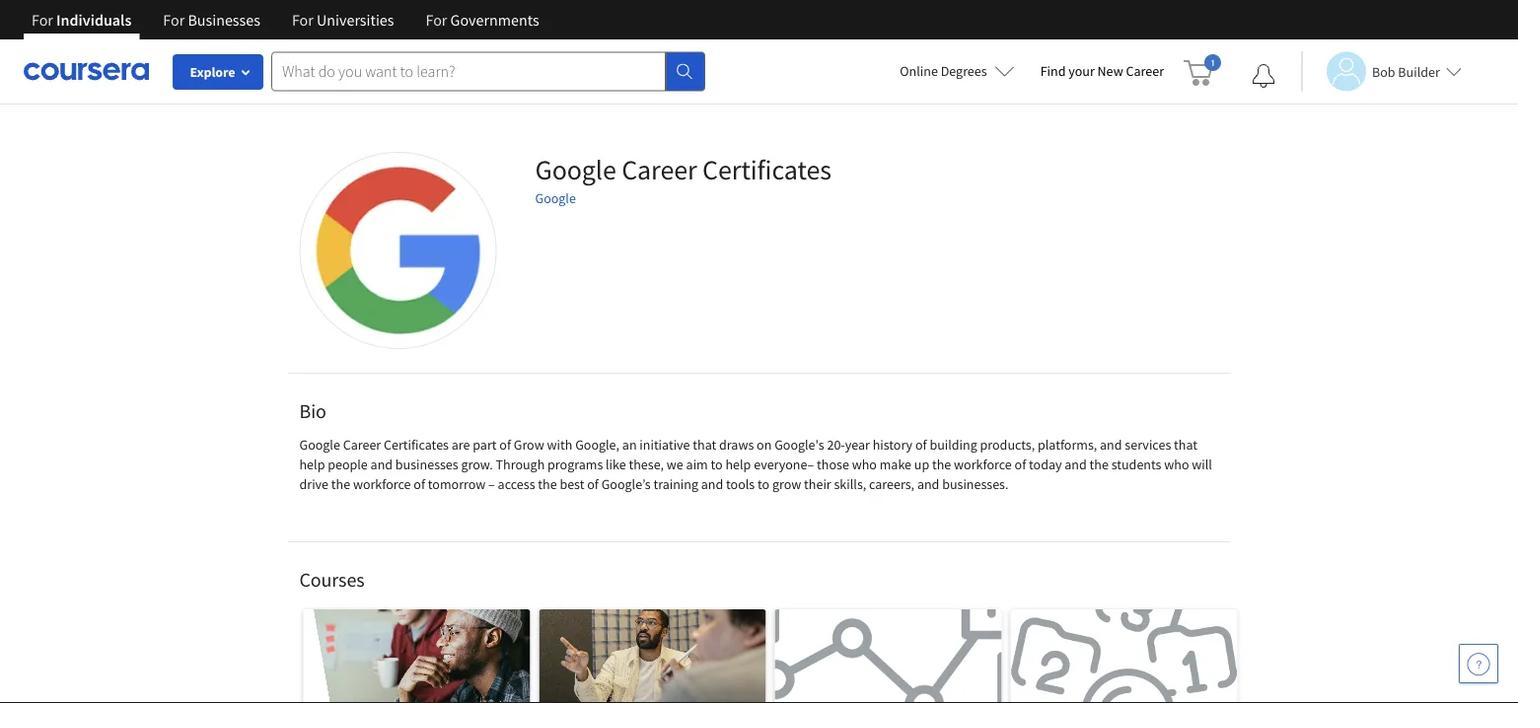 Task type: locate. For each thing, give the bounding box(es) containing it.
who down year
[[852, 456, 877, 474]]

we
[[667, 456, 684, 474]]

1 help from the left
[[299, 456, 325, 474]]

of down businesses
[[414, 476, 425, 493]]

for left the businesses on the top left of the page
[[163, 10, 185, 30]]

google's
[[775, 436, 824, 454]]

coursera image
[[24, 55, 149, 87]]

to
[[711, 456, 723, 474], [758, 476, 770, 493]]

1 horizontal spatial to
[[758, 476, 770, 493]]

the
[[932, 456, 951, 474], [1090, 456, 1109, 474], [331, 476, 350, 493], [538, 476, 557, 493]]

1 that from the left
[[693, 436, 717, 454]]

1 vertical spatial career
[[622, 152, 697, 187]]

help
[[299, 456, 325, 474], [726, 456, 751, 474]]

that up aim
[[693, 436, 717, 454]]

2 horizontal spatial career
[[1126, 62, 1164, 80]]

0 horizontal spatial certificates
[[384, 436, 449, 454]]

google inside google career certificates are part of grow with google, an initiative that draws on google's 20-year history of building products, platforms, and services that help people and businesses grow. through programs like these, we aim to help everyone– those who make up the workforce of today and the students who will drive the workforce of tomorrow – access the best of google's training and tools to grow their skills, careers, and businesses.
[[299, 436, 340, 454]]

google for google career certificates are part of grow with google, an initiative that draws on google's 20-year history of building products, platforms, and services that help people and businesses grow. through programs like these, we aim to help everyone– those who make up the workforce of today and the students who will drive the workforce of tomorrow – access the best of google's training and tools to grow their skills, careers, and businesses.
[[299, 436, 340, 454]]

for for universities
[[292, 10, 314, 30]]

career inside google career certificates google
[[622, 152, 697, 187]]

1 vertical spatial google
[[535, 189, 576, 207]]

for left individuals
[[32, 10, 53, 30]]

to right aim
[[711, 456, 723, 474]]

0 vertical spatial to
[[711, 456, 723, 474]]

businesses
[[396, 456, 458, 474]]

builder
[[1398, 63, 1440, 80]]

will
[[1192, 456, 1213, 474]]

for universities
[[292, 10, 394, 30]]

workforce up businesses.
[[954, 456, 1012, 474]]

their
[[804, 476, 831, 493]]

1 horizontal spatial that
[[1174, 436, 1198, 454]]

online
[[900, 62, 938, 80]]

training
[[654, 476, 699, 493]]

part
[[473, 436, 497, 454]]

businesses
[[188, 10, 260, 30]]

help center image
[[1467, 652, 1491, 676]]

google's
[[602, 476, 651, 493]]

and up students
[[1100, 436, 1122, 454]]

to right 'tools' in the bottom of the page
[[758, 476, 770, 493]]

certificates
[[703, 152, 832, 187], [384, 436, 449, 454]]

that
[[693, 436, 717, 454], [1174, 436, 1198, 454]]

1 horizontal spatial certificates
[[703, 152, 832, 187]]

0 horizontal spatial career
[[343, 436, 381, 454]]

0 horizontal spatial workforce
[[353, 476, 411, 493]]

2 that from the left
[[1174, 436, 1198, 454]]

explore
[[190, 63, 235, 81]]

1 vertical spatial to
[[758, 476, 770, 493]]

history
[[873, 436, 913, 454]]

online degrees button
[[884, 49, 1031, 93]]

workforce
[[954, 456, 1012, 474], [353, 476, 411, 493]]

for
[[32, 10, 53, 30], [163, 10, 185, 30], [292, 10, 314, 30], [426, 10, 447, 30]]

on
[[757, 436, 772, 454]]

today
[[1029, 456, 1062, 474]]

best
[[560, 476, 585, 493]]

certificates inside google career certificates google
[[703, 152, 832, 187]]

with
[[547, 436, 573, 454]]

make
[[880, 456, 912, 474]]

google
[[535, 152, 616, 187], [535, 189, 576, 207], [299, 436, 340, 454]]

1 horizontal spatial who
[[1164, 456, 1189, 474]]

show notifications image
[[1252, 64, 1276, 88]]

2 vertical spatial career
[[343, 436, 381, 454]]

who
[[852, 456, 877, 474], [1164, 456, 1189, 474]]

access
[[498, 476, 535, 493]]

an
[[622, 436, 637, 454]]

career
[[1126, 62, 1164, 80], [622, 152, 697, 187], [343, 436, 381, 454]]

those
[[817, 456, 849, 474]]

certificates inside google career certificates are part of grow with google, an initiative that draws on google's 20-year history of building products, platforms, and services that help people and businesses grow. through programs like these, we aim to help everyone– those who make up the workforce of today and the students who will drive the workforce of tomorrow – access the best of google's training and tools to grow their skills, careers, and businesses.
[[384, 436, 449, 454]]

google,
[[575, 436, 620, 454]]

help up drive
[[299, 456, 325, 474]]

who left 'will'
[[1164, 456, 1189, 474]]

and right people
[[371, 456, 393, 474]]

career for google career certificates google
[[622, 152, 697, 187]]

tools
[[726, 476, 755, 493]]

–
[[488, 476, 495, 493]]

of
[[500, 436, 511, 454], [916, 436, 927, 454], [1015, 456, 1026, 474], [414, 476, 425, 493], [587, 476, 599, 493]]

for for businesses
[[163, 10, 185, 30]]

universities
[[317, 10, 394, 30]]

find your new career link
[[1031, 59, 1174, 84]]

of right best
[[587, 476, 599, 493]]

aim
[[686, 456, 708, 474]]

google career certificates google
[[535, 152, 832, 207]]

grow
[[514, 436, 544, 454]]

1 vertical spatial workforce
[[353, 476, 411, 493]]

0 vertical spatial certificates
[[703, 152, 832, 187]]

None search field
[[271, 52, 705, 91]]

and
[[1100, 436, 1122, 454], [371, 456, 393, 474], [1065, 456, 1087, 474], [701, 476, 723, 493], [917, 476, 940, 493]]

for left the universities at the top of the page
[[292, 10, 314, 30]]

1 horizontal spatial career
[[622, 152, 697, 187]]

draws
[[719, 436, 754, 454]]

for businesses
[[163, 10, 260, 30]]

up
[[914, 456, 930, 474]]

students
[[1112, 456, 1162, 474]]

careers,
[[869, 476, 915, 493]]

0 horizontal spatial who
[[852, 456, 877, 474]]

1 horizontal spatial help
[[726, 456, 751, 474]]

0 horizontal spatial help
[[299, 456, 325, 474]]

3 for from the left
[[292, 10, 314, 30]]

the left students
[[1090, 456, 1109, 474]]

and down 'up'
[[917, 476, 940, 493]]

drive
[[299, 476, 329, 493]]

tomorrow
[[428, 476, 486, 493]]

career inside google career certificates are part of grow with google, an initiative that draws on google's 20-year history of building products, platforms, and services that help people and businesses grow. through programs like these, we aim to help everyone– those who make up the workforce of today and the students who will drive the workforce of tomorrow – access the best of google's training and tools to grow their skills, careers, and businesses.
[[343, 436, 381, 454]]

0 vertical spatial career
[[1126, 62, 1164, 80]]

What do you want to learn? text field
[[271, 52, 666, 91]]

2 vertical spatial google
[[299, 436, 340, 454]]

1 vertical spatial certificates
[[384, 436, 449, 454]]

google career certificates are part of grow with google, an initiative that draws on google's 20-year history of building products, platforms, and services that help people and businesses grow. through programs like these, we aim to help everyone– those who make up the workforce of today and the students who will drive the workforce of tomorrow – access the best of google's training and tools to grow their skills, careers, and businesses.
[[299, 436, 1213, 493]]

2 for from the left
[[163, 10, 185, 30]]

for left governments
[[426, 10, 447, 30]]

workforce down people
[[353, 476, 411, 493]]

1 for from the left
[[32, 10, 53, 30]]

0 horizontal spatial that
[[693, 436, 717, 454]]

1 horizontal spatial workforce
[[954, 456, 1012, 474]]

4 for from the left
[[426, 10, 447, 30]]

grow.
[[461, 456, 493, 474]]

that up 'will'
[[1174, 436, 1198, 454]]

year
[[845, 436, 870, 454]]

1 who from the left
[[852, 456, 877, 474]]

help down draws
[[726, 456, 751, 474]]

0 vertical spatial google
[[535, 152, 616, 187]]



Task type: vqa. For each thing, say whether or not it's contained in the screenshot.
"to" to the right
no



Task type: describe. For each thing, give the bounding box(es) containing it.
through
[[496, 456, 545, 474]]

products,
[[980, 436, 1035, 454]]

the down people
[[331, 476, 350, 493]]

google for google career certificates google
[[535, 152, 616, 187]]

these,
[[629, 456, 664, 474]]

google link
[[535, 189, 576, 207]]

are
[[452, 436, 470, 454]]

of down products,
[[1015, 456, 1026, 474]]

profile image
[[299, 152, 497, 349]]

and down platforms,
[[1065, 456, 1087, 474]]

bob builder button
[[1301, 52, 1462, 91]]

businesses.
[[942, 476, 1009, 493]]

bob
[[1372, 63, 1396, 80]]

services
[[1125, 436, 1171, 454]]

for for individuals
[[32, 10, 53, 30]]

2 help from the left
[[726, 456, 751, 474]]

like
[[606, 456, 626, 474]]

banner navigation
[[16, 0, 555, 39]]

for governments
[[426, 10, 539, 30]]

0 horizontal spatial to
[[711, 456, 723, 474]]

2 who from the left
[[1164, 456, 1189, 474]]

for for governments
[[426, 10, 447, 30]]

explore button
[[173, 54, 263, 90]]

bio
[[299, 399, 326, 424]]

the right 'up'
[[932, 456, 951, 474]]

the left best
[[538, 476, 557, 493]]

grow
[[772, 476, 801, 493]]

individuals
[[56, 10, 132, 30]]

for individuals
[[32, 10, 132, 30]]

shopping cart: 1 item image
[[1184, 54, 1221, 86]]

people
[[328, 456, 368, 474]]

initiative
[[640, 436, 690, 454]]

building
[[930, 436, 977, 454]]

new
[[1098, 62, 1123, 80]]

online degrees
[[900, 62, 987, 80]]

degrees
[[941, 62, 987, 80]]

certificates for google career certificates are part of grow with google, an initiative that draws on google's 20-year history of building products, platforms, and services that help people and businesses grow. through programs like these, we aim to help everyone– those who make up the workforce of today and the students who will drive the workforce of tomorrow – access the best of google's training and tools to grow their skills, careers, and businesses.
[[384, 436, 449, 454]]

bob builder
[[1372, 63, 1440, 80]]

0 vertical spatial workforce
[[954, 456, 1012, 474]]

20-
[[827, 436, 845, 454]]

certificates for google career certificates google
[[703, 152, 832, 187]]

courses
[[299, 568, 365, 592]]

platforms,
[[1038, 436, 1097, 454]]

skills,
[[834, 476, 867, 493]]

everyone–
[[754, 456, 814, 474]]

your
[[1069, 62, 1095, 80]]

governments
[[450, 10, 539, 30]]

of up 'up'
[[916, 436, 927, 454]]

find your new career
[[1041, 62, 1164, 80]]

of right part
[[500, 436, 511, 454]]

programs
[[548, 456, 603, 474]]

and down aim
[[701, 476, 723, 493]]

find
[[1041, 62, 1066, 80]]

career for google career certificates are part of grow with google, an initiative that draws on google's 20-year history of building products, platforms, and services that help people and businesses grow. through programs like these, we aim to help everyone– those who make up the workforce of today and the students who will drive the workforce of tomorrow – access the best of google's training and tools to grow their skills, careers, and businesses.
[[343, 436, 381, 454]]



